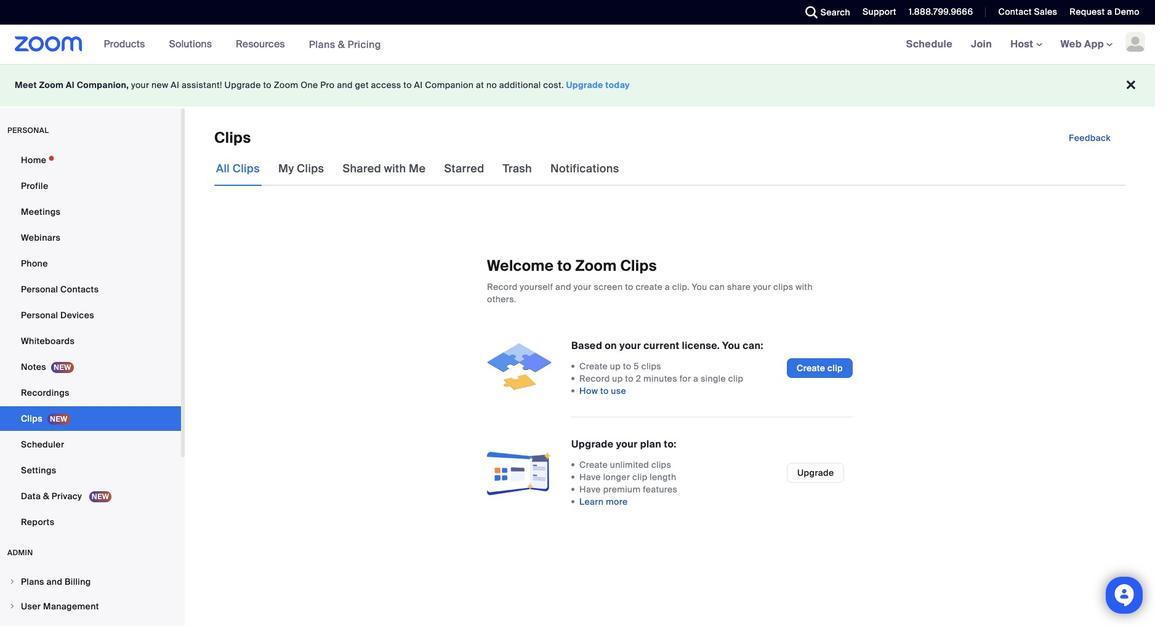 Task type: locate. For each thing, give the bounding box(es) containing it.
2 personal from the top
[[21, 310, 58, 321]]

a left 'clip.'
[[665, 282, 670, 293]]

0 horizontal spatial and
[[46, 577, 62, 588]]

0 vertical spatial record
[[487, 282, 518, 293]]

ai left companion,
[[66, 79, 75, 91]]

and right yourself
[[556, 282, 572, 293]]

1 ai from the left
[[66, 79, 75, 91]]

learn more
[[580, 497, 628, 508]]

and left billing on the bottom left of page
[[46, 577, 62, 588]]

up for record
[[613, 373, 623, 384]]

1 horizontal spatial record
[[580, 373, 610, 384]]

0 vertical spatial plans
[[309, 38, 335, 51]]

0 horizontal spatial with
[[384, 161, 406, 176]]

and inside menu item
[[46, 577, 62, 588]]

notes
[[21, 362, 46, 373]]

2 horizontal spatial ai
[[414, 79, 423, 91]]

to left use
[[601, 386, 609, 397]]

notifications
[[551, 161, 619, 176]]

license.
[[682, 339, 720, 352]]

clips right my
[[297, 161, 324, 176]]

personal down phone
[[21, 284, 58, 295]]

plans & pricing link
[[309, 38, 381, 51], [309, 38, 381, 51]]

your left new
[[131, 79, 149, 91]]

1 vertical spatial and
[[556, 282, 572, 293]]

1 have from the top
[[580, 472, 601, 483]]

settings link
[[0, 458, 181, 483]]

1 horizontal spatial you
[[723, 339, 741, 352]]

to
[[263, 79, 272, 91], [404, 79, 412, 91], [558, 256, 572, 275], [625, 282, 634, 293], [623, 361, 632, 372], [625, 373, 634, 384], [601, 386, 609, 397]]

data & privacy link
[[0, 484, 181, 509]]

0 vertical spatial personal
[[21, 284, 58, 295]]

up
[[610, 361, 621, 372], [613, 373, 623, 384]]

2 horizontal spatial and
[[556, 282, 572, 293]]

0 vertical spatial &
[[338, 38, 345, 51]]

0 vertical spatial with
[[384, 161, 406, 176]]

profile picture image
[[1126, 32, 1146, 52]]

you left can
[[692, 282, 708, 293]]

clip.
[[673, 282, 690, 293]]

clips up create
[[621, 256, 657, 275]]

create up to 5 clips
[[580, 361, 662, 372]]

2 ai from the left
[[171, 79, 179, 91]]

record up how
[[580, 373, 610, 384]]

web app button
[[1061, 38, 1113, 51]]

0 horizontal spatial &
[[43, 491, 49, 502]]

clips link
[[0, 407, 181, 431]]

schedule link
[[897, 25, 962, 64]]

1 vertical spatial a
[[665, 282, 670, 293]]

zoom
[[39, 79, 64, 91], [274, 79, 298, 91], [576, 256, 617, 275]]

2 have from the top
[[580, 484, 601, 495]]

& right data
[[43, 491, 49, 502]]

join
[[971, 38, 992, 51]]

plans inside product information navigation
[[309, 38, 335, 51]]

1 horizontal spatial plans
[[309, 38, 335, 51]]

and inside meet zoom ai companion, footer
[[337, 79, 353, 91]]

banner containing products
[[0, 25, 1156, 65]]

0 vertical spatial clips
[[774, 282, 794, 293]]

0 horizontal spatial zoom
[[39, 79, 64, 91]]

1 vertical spatial have
[[580, 484, 601, 495]]

record up others.
[[487, 282, 518, 293]]

clips right all
[[233, 161, 260, 176]]

& for privacy
[[43, 491, 49, 502]]

and left get
[[337, 79, 353, 91]]

profile link
[[0, 174, 181, 198]]

pro
[[321, 79, 335, 91]]

2 vertical spatial a
[[694, 373, 699, 384]]

create clip button
[[787, 358, 853, 378]]

screen
[[594, 282, 623, 293]]

contact
[[999, 6, 1032, 17]]

2 vertical spatial clips
[[652, 460, 672, 471]]

& inside product information navigation
[[338, 38, 345, 51]]

0 vertical spatial have
[[580, 472, 601, 483]]

personal
[[21, 284, 58, 295], [21, 310, 58, 321]]

0 horizontal spatial you
[[692, 282, 708, 293]]

plans & pricing
[[309, 38, 381, 51]]

you left the can:
[[723, 339, 741, 352]]

your right on
[[620, 339, 641, 352]]

starred tab
[[443, 152, 486, 186]]

user management
[[21, 601, 99, 612]]

1 horizontal spatial with
[[796, 282, 813, 293]]

up left the 5
[[610, 361, 621, 372]]

personal for personal contacts
[[21, 284, 58, 295]]

plans for plans and billing
[[21, 577, 44, 588]]

profile
[[21, 180, 48, 192]]

create
[[580, 361, 608, 372], [797, 363, 826, 374], [580, 460, 608, 471]]

a left demo
[[1108, 6, 1113, 17]]

ai
[[66, 79, 75, 91], [171, 79, 179, 91], [414, 79, 423, 91]]

clips up the scheduler at left bottom
[[21, 413, 42, 424]]

ai left the companion
[[414, 79, 423, 91]]

web app
[[1061, 38, 1104, 51]]

ai right new
[[171, 79, 179, 91]]

shared with me tab
[[341, 152, 428, 186]]

1 personal from the top
[[21, 284, 58, 295]]

products button
[[104, 25, 151, 64]]

personal up whiteboards
[[21, 310, 58, 321]]

clips up length
[[652, 460, 672, 471]]

to inside 'button'
[[601, 386, 609, 397]]

1 horizontal spatial and
[[337, 79, 353, 91]]

whiteboards link
[[0, 329, 181, 354]]

5
[[634, 361, 639, 372]]

2 horizontal spatial zoom
[[576, 256, 617, 275]]

record inside welcome to zoom clips record yourself and your screen to create a clip. you can share your clips with others.
[[487, 282, 518, 293]]

create unlimited clips
[[580, 460, 672, 471]]

zoom left one
[[274, 79, 298, 91]]

zoom up screen
[[576, 256, 617, 275]]

record
[[487, 282, 518, 293], [580, 373, 610, 384]]

& left pricing
[[338, 38, 345, 51]]

have for have premium features
[[580, 484, 601, 495]]

clips right share
[[774, 282, 794, 293]]

1 vertical spatial clips
[[642, 361, 662, 372]]

0 horizontal spatial ai
[[66, 79, 75, 91]]

0 vertical spatial a
[[1108, 6, 1113, 17]]

clips inside my clips 'tab'
[[297, 161, 324, 176]]

plans right right icon
[[21, 577, 44, 588]]

my clips
[[278, 161, 324, 176]]

1 horizontal spatial a
[[694, 373, 699, 384]]

plans up meet zoom ai companion, your new ai assistant! upgrade to zoom one pro and get access to ai companion at no additional cost. upgrade today
[[309, 38, 335, 51]]

support link
[[854, 0, 900, 25], [863, 6, 897, 17]]

0 vertical spatial and
[[337, 79, 353, 91]]

user
[[21, 601, 41, 612]]

right image
[[9, 578, 16, 586]]

have
[[580, 472, 601, 483], [580, 484, 601, 495]]

personal menu menu
[[0, 148, 181, 536]]

data
[[21, 491, 41, 502]]

feedback
[[1069, 132, 1111, 144]]

1.888.799.9666 button
[[900, 0, 977, 25], [909, 6, 974, 17]]

0 vertical spatial you
[[692, 282, 708, 293]]

banner
[[0, 25, 1156, 65]]

how to use
[[580, 386, 627, 397]]

host button
[[1011, 38, 1043, 51]]

access
[[371, 79, 401, 91]]

your right share
[[753, 282, 771, 293]]

clips inside welcome to zoom clips record yourself and your screen to create a clip. you can share your clips with others.
[[621, 256, 657, 275]]

recordings
[[21, 387, 69, 399]]

plans inside menu item
[[21, 577, 44, 588]]

zoom right meet
[[39, 79, 64, 91]]

premium
[[603, 484, 641, 495]]

plans for plans & pricing
[[309, 38, 335, 51]]

search
[[821, 7, 851, 18]]

your
[[131, 79, 149, 91], [574, 282, 592, 293], [753, 282, 771, 293], [620, 339, 641, 352], [616, 438, 638, 451]]

&
[[338, 38, 345, 51], [43, 491, 49, 502]]

a right for
[[694, 373, 699, 384]]

1 vertical spatial with
[[796, 282, 813, 293]]

create for based on your current license. you can:
[[580, 361, 608, 372]]

0 horizontal spatial record
[[487, 282, 518, 293]]

1 vertical spatial personal
[[21, 310, 58, 321]]

webinars
[[21, 232, 61, 243]]

your inside meet zoom ai companion, footer
[[131, 79, 149, 91]]

shared with me
[[343, 161, 426, 176]]

1 vertical spatial &
[[43, 491, 49, 502]]

0 vertical spatial up
[[610, 361, 621, 372]]

clip
[[828, 363, 843, 374], [729, 373, 744, 384], [633, 472, 648, 483]]

sales
[[1035, 6, 1058, 17]]

clips right the 5
[[642, 361, 662, 372]]

have premium features
[[580, 484, 678, 495]]

a inside welcome to zoom clips record yourself and your screen to create a clip. you can share your clips with others.
[[665, 282, 670, 293]]

2 horizontal spatial clip
[[828, 363, 843, 374]]

2 horizontal spatial a
[[1108, 6, 1113, 17]]

meet
[[15, 79, 37, 91]]

web
[[1061, 38, 1082, 51]]

1 vertical spatial plans
[[21, 577, 44, 588]]

0 horizontal spatial a
[[665, 282, 670, 293]]

phone
[[21, 258, 48, 269]]

up up use
[[613, 373, 623, 384]]

schedule
[[907, 38, 953, 51]]

use
[[611, 386, 627, 397]]

a
[[1108, 6, 1113, 17], [665, 282, 670, 293], [694, 373, 699, 384]]

management
[[43, 601, 99, 612]]

1 horizontal spatial &
[[338, 38, 345, 51]]

on
[[605, 339, 617, 352]]

create inside button
[[797, 363, 826, 374]]

and inside welcome to zoom clips record yourself and your screen to create a clip. you can share your clips with others.
[[556, 282, 572, 293]]

to down the resources 'dropdown button'
[[263, 79, 272, 91]]

2 vertical spatial and
[[46, 577, 62, 588]]

0 horizontal spatial plans
[[21, 577, 44, 588]]

1 horizontal spatial ai
[[171, 79, 179, 91]]

more
[[606, 497, 628, 508]]

& inside personal menu menu
[[43, 491, 49, 502]]

whiteboards
[[21, 336, 75, 347]]

reports
[[21, 517, 54, 528]]

scheduler
[[21, 439, 64, 450]]

1 vertical spatial up
[[613, 373, 623, 384]]

length
[[650, 472, 677, 483]]



Task type: describe. For each thing, give the bounding box(es) containing it.
personal devices
[[21, 310, 94, 321]]

my clips tab
[[277, 152, 326, 186]]

admin
[[7, 548, 33, 558]]

1 vertical spatial you
[[723, 339, 741, 352]]

privacy
[[52, 491, 82, 502]]

can:
[[743, 339, 764, 352]]

reports link
[[0, 510, 181, 535]]

new
[[152, 79, 169, 91]]

create
[[636, 282, 663, 293]]

devices
[[60, 310, 94, 321]]

companion,
[[77, 79, 129, 91]]

clips inside clips link
[[21, 413, 42, 424]]

1.888.799.9666
[[909, 6, 974, 17]]

contact sales
[[999, 6, 1058, 17]]

cost.
[[543, 79, 564, 91]]

plans and billing
[[21, 577, 91, 588]]

meetings
[[21, 206, 61, 217]]

others.
[[487, 294, 517, 305]]

create for upgrade your plan to:
[[580, 460, 608, 471]]

upgrade today link
[[566, 79, 630, 91]]

one
[[301, 79, 318, 91]]

trash tab
[[501, 152, 534, 186]]

to left the 5
[[623, 361, 632, 372]]

upgrade your plan to:
[[572, 438, 677, 451]]

demo
[[1115, 6, 1140, 17]]

request
[[1070, 6, 1105, 17]]

trash
[[503, 161, 532, 176]]

0 horizontal spatial clip
[[633, 472, 648, 483]]

to:
[[664, 438, 677, 451]]

user management menu item
[[0, 595, 181, 618]]

clips inside all clips tab
[[233, 161, 260, 176]]

upgrade button
[[787, 463, 845, 483]]

tabs of clips tab list
[[214, 152, 621, 186]]

zoom inside welcome to zoom clips record yourself and your screen to create a clip. you can share your clips with others.
[[576, 256, 617, 275]]

minutes
[[644, 373, 678, 384]]

get
[[355, 79, 369, 91]]

have longer clip length
[[580, 472, 677, 483]]

& for pricing
[[338, 38, 345, 51]]

shared
[[343, 161, 381, 176]]

1 horizontal spatial zoom
[[274, 79, 298, 91]]

personal for personal devices
[[21, 310, 58, 321]]

solutions
[[169, 38, 212, 51]]

welcome
[[487, 256, 554, 275]]

app
[[1085, 38, 1104, 51]]

notes link
[[0, 355, 181, 379]]

current
[[644, 339, 680, 352]]

2
[[636, 373, 641, 384]]

create clip
[[797, 363, 843, 374]]

meet zoom ai companion, footer
[[0, 64, 1156, 107]]

up for create
[[610, 361, 621, 372]]

clip inside button
[[828, 363, 843, 374]]

webinars link
[[0, 225, 181, 250]]

personal
[[7, 126, 49, 136]]

additional
[[499, 79, 541, 91]]

personal contacts link
[[0, 277, 181, 302]]

clips inside welcome to zoom clips record yourself and your screen to create a clip. you can share your clips with others.
[[774, 282, 794, 293]]

3 ai from the left
[[414, 79, 423, 91]]

admin menu menu
[[0, 570, 181, 626]]

resources button
[[236, 25, 291, 64]]

host
[[1011, 38, 1036, 51]]

personal devices link
[[0, 303, 181, 328]]

pricing
[[348, 38, 381, 51]]

today
[[606, 79, 630, 91]]

you inside welcome to zoom clips record yourself and your screen to create a clip. you can share your clips with others.
[[692, 282, 708, 293]]

clips up all clips tab
[[214, 128, 251, 147]]

meetings navigation
[[897, 25, 1156, 65]]

all clips
[[216, 161, 260, 176]]

resources
[[236, 38, 285, 51]]

based on your current license. you can:
[[572, 339, 764, 352]]

to right access on the top left
[[404, 79, 412, 91]]

right image
[[9, 603, 16, 610]]

plan
[[640, 438, 662, 451]]

based
[[572, 339, 603, 352]]

your left screen
[[574, 282, 592, 293]]

scheduler link
[[0, 432, 181, 457]]

learn
[[580, 497, 604, 508]]

single
[[701, 373, 726, 384]]

companion
[[425, 79, 474, 91]]

my
[[278, 161, 294, 176]]

recordings link
[[0, 381, 181, 405]]

request a demo
[[1070, 6, 1140, 17]]

no
[[487, 79, 497, 91]]

unlimited
[[610, 460, 649, 471]]

1 vertical spatial record
[[580, 373, 610, 384]]

meetings link
[[0, 200, 181, 224]]

with inside welcome to zoom clips record yourself and your screen to create a clip. you can share your clips with others.
[[796, 282, 813, 293]]

billing
[[65, 577, 91, 588]]

to left create
[[625, 282, 634, 293]]

to left 2
[[625, 373, 634, 384]]

starred
[[444, 161, 485, 176]]

features
[[643, 484, 678, 495]]

solutions button
[[169, 25, 218, 64]]

yourself
[[520, 282, 553, 293]]

share
[[728, 282, 751, 293]]

plans and billing menu item
[[0, 570, 181, 594]]

home
[[21, 155, 46, 166]]

product information navigation
[[95, 25, 390, 65]]

all clips tab
[[214, 152, 262, 186]]

how to use button
[[580, 385, 627, 397]]

learn more button
[[580, 496, 628, 508]]

have for have longer clip length
[[580, 472, 601, 483]]

data & privacy
[[21, 491, 84, 502]]

1 horizontal spatial clip
[[729, 373, 744, 384]]

phone link
[[0, 251, 181, 276]]

upgrade inside button
[[798, 467, 834, 478]]

zoom logo image
[[15, 36, 82, 52]]

to right welcome
[[558, 256, 572, 275]]

can
[[710, 282, 725, 293]]

record up to 2 minutes for a single clip
[[580, 373, 744, 384]]

search button
[[796, 0, 854, 25]]

your up create unlimited clips
[[616, 438, 638, 451]]

with inside tab
[[384, 161, 406, 176]]

me
[[409, 161, 426, 176]]



Task type: vqa. For each thing, say whether or not it's contained in the screenshot.
left 'Meetings'
no



